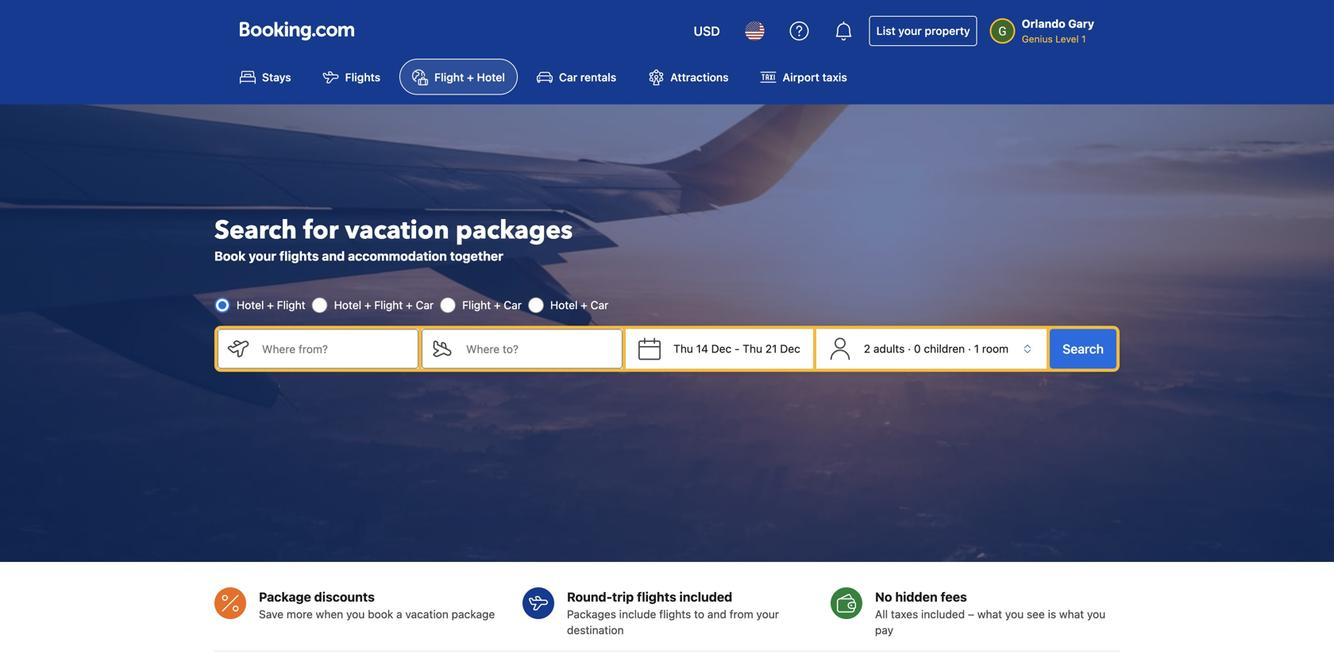 Task type: vqa. For each thing, say whether or not it's contained in the screenshot.
US$10 - US$400+
no



Task type: locate. For each thing, give the bounding box(es) containing it.
book
[[215, 249, 246, 264]]

0 vertical spatial search
[[215, 213, 297, 248]]

1 horizontal spatial dec
[[780, 343, 801, 356]]

0 horizontal spatial and
[[322, 249, 345, 264]]

flights left to
[[660, 608, 692, 621]]

package
[[259, 590, 311, 605]]

thu left the 14
[[674, 343, 694, 356]]

+ for flight + car
[[494, 299, 501, 312]]

and
[[322, 249, 345, 264], [708, 608, 727, 621]]

0 horizontal spatial included
[[680, 590, 733, 605]]

1 horizontal spatial search
[[1063, 342, 1104, 357]]

flights down for
[[280, 249, 319, 264]]

what
[[978, 608, 1003, 621], [1060, 608, 1085, 621]]

your right book
[[249, 249, 276, 264]]

1 down gary in the top right of the page
[[1082, 33, 1087, 44]]

thu right -
[[743, 343, 763, 356]]

included inside no hidden fees all taxes included – what you see is what you pay
[[922, 608, 966, 621]]

1 vertical spatial vacation
[[406, 608, 449, 621]]

airport taxis
[[783, 71, 848, 84]]

Where to? field
[[454, 329, 623, 369]]

1 vertical spatial included
[[922, 608, 966, 621]]

included inside round-trip flights included packages include flights to and from your destination
[[680, 590, 733, 605]]

flights link
[[310, 59, 393, 95]]

1 you from the left
[[346, 608, 365, 621]]

what right –
[[978, 608, 1003, 621]]

0 vertical spatial and
[[322, 249, 345, 264]]

your right from at the bottom right
[[757, 608, 779, 621]]

no hidden fees all taxes included – what you see is what you pay
[[876, 590, 1106, 637]]

1 vertical spatial flights
[[637, 590, 677, 605]]

fees
[[941, 590, 968, 605]]

2 adults · 0 children · 1 room
[[864, 343, 1009, 356]]

what right is
[[1060, 608, 1085, 621]]

you
[[346, 608, 365, 621], [1006, 608, 1024, 621], [1088, 608, 1106, 621]]

your right list
[[899, 24, 922, 37]]

1 left room
[[975, 343, 980, 356]]

hotel + car
[[551, 299, 609, 312]]

0 vertical spatial vacation
[[345, 213, 450, 248]]

your inside round-trip flights included packages include flights to and from your destination
[[757, 608, 779, 621]]

· left 0 at the bottom right of the page
[[908, 343, 911, 356]]

car rentals link
[[524, 59, 630, 95]]

search inside button
[[1063, 342, 1104, 357]]

· right children
[[969, 343, 972, 356]]

0 horizontal spatial you
[[346, 608, 365, 621]]

pay
[[876, 624, 894, 637]]

1 vertical spatial search
[[1063, 342, 1104, 357]]

0 vertical spatial included
[[680, 590, 733, 605]]

2 you from the left
[[1006, 608, 1024, 621]]

included
[[680, 590, 733, 605], [922, 608, 966, 621]]

you right is
[[1088, 608, 1106, 621]]

0 horizontal spatial what
[[978, 608, 1003, 621]]

usd button
[[685, 12, 730, 50]]

car rentals
[[559, 71, 617, 84]]

included down fees in the right bottom of the page
[[922, 608, 966, 621]]

1 horizontal spatial thu
[[743, 343, 763, 356]]

hotel + flight
[[237, 299, 306, 312]]

orlando gary genius level 1
[[1022, 17, 1095, 44]]

vacation right a
[[406, 608, 449, 621]]

+ for hotel + flight + car
[[365, 299, 371, 312]]

flight + hotel
[[435, 71, 505, 84]]

1 vertical spatial and
[[708, 608, 727, 621]]

2 thu from the left
[[743, 343, 763, 356]]

dec left -
[[712, 343, 732, 356]]

1 horizontal spatial you
[[1006, 608, 1024, 621]]

flight + hotel link
[[400, 59, 518, 95]]

you down discounts
[[346, 608, 365, 621]]

2
[[864, 343, 871, 356]]

and down for
[[322, 249, 345, 264]]

1 horizontal spatial what
[[1060, 608, 1085, 621]]

0 horizontal spatial 1
[[975, 343, 980, 356]]

included up to
[[680, 590, 733, 605]]

2 vertical spatial flights
[[660, 608, 692, 621]]

hotel + flight + car
[[334, 299, 434, 312]]

dec
[[712, 343, 732, 356], [780, 343, 801, 356]]

taxis
[[823, 71, 848, 84]]

book
[[368, 608, 394, 621]]

2 horizontal spatial your
[[899, 24, 922, 37]]

flights inside search for vacation packages book your flights and accommodation together
[[280, 249, 319, 264]]

thu
[[674, 343, 694, 356], [743, 343, 763, 356]]

from
[[730, 608, 754, 621]]

your
[[899, 24, 922, 37], [249, 249, 276, 264], [757, 608, 779, 621]]

is
[[1049, 608, 1057, 621]]

14
[[697, 343, 709, 356]]

you left see
[[1006, 608, 1024, 621]]

2 vertical spatial your
[[757, 608, 779, 621]]

2 horizontal spatial you
[[1088, 608, 1106, 621]]

and right to
[[708, 608, 727, 621]]

0 horizontal spatial search
[[215, 213, 297, 248]]

2 · from the left
[[969, 343, 972, 356]]

flights up include on the left of page
[[637, 590, 677, 605]]

usd
[[694, 23, 720, 39]]

dec right 21
[[780, 343, 801, 356]]

rentals
[[581, 71, 617, 84]]

1 horizontal spatial your
[[757, 608, 779, 621]]

0 horizontal spatial your
[[249, 249, 276, 264]]

list your property
[[877, 24, 971, 37]]

1 · from the left
[[908, 343, 911, 356]]

thu 14 dec - thu 21 dec
[[674, 343, 801, 356]]

car
[[559, 71, 578, 84], [416, 299, 434, 312], [504, 299, 522, 312], [591, 299, 609, 312]]

search
[[215, 213, 297, 248], [1063, 342, 1104, 357]]

and inside round-trip flights included packages include flights to and from your destination
[[708, 608, 727, 621]]

1 vertical spatial 1
[[975, 343, 980, 356]]

1 horizontal spatial 1
[[1082, 33, 1087, 44]]

children
[[924, 343, 966, 356]]

property
[[925, 24, 971, 37]]

level
[[1056, 33, 1079, 44]]

1 vertical spatial your
[[249, 249, 276, 264]]

1 horizontal spatial ·
[[969, 343, 972, 356]]

1 horizontal spatial and
[[708, 608, 727, 621]]

0 horizontal spatial dec
[[712, 343, 732, 356]]

no
[[876, 590, 893, 605]]

list
[[877, 24, 896, 37]]

3 you from the left
[[1088, 608, 1106, 621]]

0 vertical spatial flights
[[280, 249, 319, 264]]

hotel for hotel + flight + car
[[334, 299, 362, 312]]

hotel
[[477, 71, 505, 84], [237, 299, 264, 312], [334, 299, 362, 312], [551, 299, 578, 312]]

2 dec from the left
[[780, 343, 801, 356]]

1
[[1082, 33, 1087, 44], [975, 343, 980, 356]]

vacation
[[345, 213, 450, 248], [406, 608, 449, 621]]

all
[[876, 608, 888, 621]]

search for vacation packages book your flights and accommodation together
[[215, 213, 573, 264]]

·
[[908, 343, 911, 356], [969, 343, 972, 356]]

0 horizontal spatial ·
[[908, 343, 911, 356]]

search inside search for vacation packages book your flights and accommodation together
[[215, 213, 297, 248]]

Where from? field
[[249, 329, 419, 369]]

flight
[[435, 71, 464, 84], [277, 299, 306, 312], [374, 299, 403, 312], [463, 299, 491, 312]]

flights
[[280, 249, 319, 264], [637, 590, 677, 605], [660, 608, 692, 621]]

0 vertical spatial 1
[[1082, 33, 1087, 44]]

vacation up accommodation
[[345, 213, 450, 248]]

0 horizontal spatial thu
[[674, 343, 694, 356]]

+
[[467, 71, 474, 84], [267, 299, 274, 312], [365, 299, 371, 312], [406, 299, 413, 312], [494, 299, 501, 312], [581, 299, 588, 312]]

1 horizontal spatial included
[[922, 608, 966, 621]]



Task type: describe. For each thing, give the bounding box(es) containing it.
packages
[[456, 213, 573, 248]]

+ for flight + hotel
[[467, 71, 474, 84]]

discounts
[[314, 590, 375, 605]]

2 what from the left
[[1060, 608, 1085, 621]]

airport taxis link
[[748, 59, 860, 95]]

attractions link
[[636, 59, 742, 95]]

1 thu from the left
[[674, 343, 694, 356]]

to
[[695, 608, 705, 621]]

orlando
[[1022, 17, 1066, 30]]

21
[[766, 343, 777, 356]]

for
[[303, 213, 339, 248]]

flights
[[345, 71, 381, 84]]

accommodation
[[348, 249, 447, 264]]

you inside package discounts save more when you book a vacation package
[[346, 608, 365, 621]]

trip
[[613, 590, 634, 605]]

vacation inside package discounts save more when you book a vacation package
[[406, 608, 449, 621]]

room
[[983, 343, 1009, 356]]

taxes
[[891, 608, 919, 621]]

1 what from the left
[[978, 608, 1003, 621]]

attractions
[[671, 71, 729, 84]]

flights for trip
[[660, 608, 692, 621]]

adults
[[874, 343, 905, 356]]

0
[[914, 343, 921, 356]]

+ for hotel + flight
[[267, 299, 274, 312]]

vacation inside search for vacation packages book your flights and accommodation together
[[345, 213, 450, 248]]

save
[[259, 608, 284, 621]]

include
[[620, 608, 657, 621]]

round-
[[567, 590, 613, 605]]

round-trip flights included packages include flights to and from your destination
[[567, 590, 779, 637]]

-
[[735, 343, 740, 356]]

gary
[[1069, 17, 1095, 30]]

flight + car
[[463, 299, 522, 312]]

stays link
[[227, 59, 304, 95]]

flights for for
[[280, 249, 319, 264]]

–
[[969, 608, 975, 621]]

stays
[[262, 71, 291, 84]]

when
[[316, 608, 343, 621]]

hotel for hotel + car
[[551, 299, 578, 312]]

0 vertical spatial your
[[899, 24, 922, 37]]

genius
[[1022, 33, 1053, 44]]

package
[[452, 608, 495, 621]]

your inside search for vacation packages book your flights and accommodation together
[[249, 249, 276, 264]]

1 dec from the left
[[712, 343, 732, 356]]

booking.com online hotel reservations image
[[240, 21, 354, 41]]

packages
[[567, 608, 617, 621]]

a
[[397, 608, 403, 621]]

see
[[1027, 608, 1046, 621]]

+ for hotel + car
[[581, 299, 588, 312]]

airport
[[783, 71, 820, 84]]

and inside search for vacation packages book your flights and accommodation together
[[322, 249, 345, 264]]

list your property link
[[870, 16, 978, 46]]

hidden
[[896, 590, 938, 605]]

hotel for hotel + flight
[[237, 299, 264, 312]]

search for search for vacation packages book your flights and accommodation together
[[215, 213, 297, 248]]

together
[[450, 249, 504, 264]]

1 inside orlando gary genius level 1
[[1082, 33, 1087, 44]]

destination
[[567, 624, 624, 637]]

search for search
[[1063, 342, 1104, 357]]

more
[[287, 608, 313, 621]]

search button
[[1051, 329, 1117, 369]]

package discounts save more when you book a vacation package
[[259, 590, 495, 621]]



